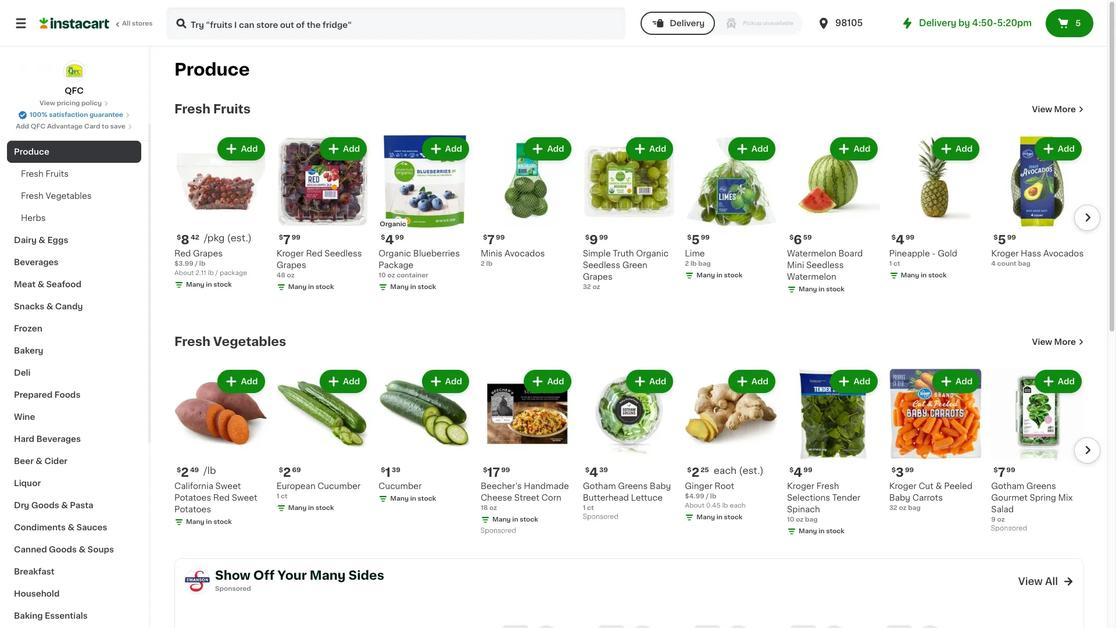 Task type: locate. For each thing, give the bounding box(es) containing it.
0 horizontal spatial about
[[174, 270, 194, 276]]

dairy & eggs link
[[7, 229, 141, 251]]

kroger cut & peeled baby carrots 32 oz bag
[[890, 482, 973, 511]]

1 vertical spatial 9
[[992, 516, 996, 523]]

39 inside $ 1 39
[[392, 467, 401, 473]]

100% satisfaction guarantee button
[[18, 108, 130, 120]]

2 for $ 2 49 /lb
[[181, 466, 189, 478]]

2 more from the top
[[1055, 338, 1077, 346]]

baby inside kroger cut & peeled baby carrots 32 oz bag
[[890, 494, 911, 502]]

gotham up butterhead
[[583, 482, 616, 490]]

(est.) for 2
[[739, 466, 764, 475]]

prepared foods
[[14, 391, 81, 399]]

0 horizontal spatial ct
[[281, 493, 288, 499]]

$ for pineapple - gold
[[892, 234, 896, 241]]

kroger inside kroger cut & peeled baby carrots 32 oz bag
[[890, 482, 917, 490]]

2 inside "$ 2 49 /lb"
[[181, 466, 189, 478]]

1 horizontal spatial greens
[[1027, 482, 1057, 490]]

0 vertical spatial baby
[[650, 482, 671, 490]]

$4.99
[[685, 493, 705, 499]]

more for 5
[[1055, 105, 1077, 113]]

view more link for 5
[[1033, 104, 1085, 115]]

4 inside kroger hass avocados 4 count bag
[[992, 260, 996, 267]]

cucumber right european
[[318, 482, 361, 490]]

0 horizontal spatial 9
[[590, 234, 598, 246]]

1 horizontal spatial red
[[213, 494, 230, 502]]

0 vertical spatial ct
[[894, 260, 901, 267]]

qfc
[[65, 87, 84, 95], [31, 123, 46, 130]]

1 vertical spatial qfc
[[31, 123, 46, 130]]

4 for 10
[[385, 234, 394, 246]]

root
[[715, 482, 735, 490]]

$2.25 each (estimated) element
[[685, 465, 778, 480]]

/ for 8
[[195, 260, 198, 267]]

many down $ 1 39
[[390, 495, 409, 502]]

about inside ginger root $4.99 / lb about 0.45 lb each
[[685, 502, 705, 509]]

& inside kroger cut & peeled baby carrots 32 oz bag
[[936, 482, 943, 490]]

view more link
[[1033, 104, 1085, 115], [1033, 336, 1085, 348]]

canned
[[14, 546, 47, 554]]

each inside ginger root $4.99 / lb about 0.45 lb each
[[730, 502, 746, 509]]

4 up butterhead
[[590, 466, 598, 478]]

many in stock down 0.45
[[697, 514, 743, 520]]

fresh inside kroger fresh selections tender spinach 10 oz bag
[[817, 482, 840, 490]]

$ inside $ 4 39
[[585, 467, 590, 473]]

soups
[[88, 546, 114, 554]]

grapes down '/pkg'
[[193, 249, 223, 257]]

1 vertical spatial more
[[1055, 338, 1077, 346]]

2 horizontal spatial 7
[[998, 466, 1006, 478]]

0 horizontal spatial red
[[174, 249, 191, 257]]

add button for kroger fresh selections tender spinach
[[832, 371, 877, 392]]

/ up the '2.11'
[[195, 260, 198, 267]]

view pricing policy link
[[39, 99, 109, 108]]

1 horizontal spatial /
[[216, 270, 218, 276]]

1 vertical spatial watermelon
[[787, 273, 837, 281]]

pineapple - gold 1 ct
[[890, 249, 958, 267]]

watermelon down mini
[[787, 273, 837, 281]]

2 horizontal spatial $ 7 99
[[994, 466, 1016, 478]]

policy
[[81, 100, 102, 106]]

1 inside gotham greens baby butterhead lettuce 1 ct
[[583, 505, 586, 511]]

organic inside organic blueberries package 10 oz container
[[379, 249, 411, 257]]

sponsored badge image for 4
[[583, 514, 618, 520]]

greens up lettuce
[[618, 482, 648, 490]]

fresh vegetables link
[[7, 185, 141, 207], [174, 335, 286, 349]]

qfc up view pricing policy link
[[65, 87, 84, 95]]

0 vertical spatial watermelon
[[787, 249, 837, 257]]

4 left the count
[[992, 260, 996, 267]]

beer
[[14, 457, 34, 465]]

product group containing 1
[[379, 368, 472, 506]]

0 horizontal spatial qfc
[[31, 123, 46, 130]]

1 horizontal spatial delivery
[[920, 19, 957, 27]]

25
[[701, 467, 709, 473]]

add button for kroger cut & peeled baby carrots
[[934, 371, 979, 392]]

0 vertical spatial 32
[[583, 284, 591, 290]]

delivery inside button
[[670, 19, 705, 27]]

1 vertical spatial baby
[[890, 494, 911, 502]]

0 horizontal spatial seedless
[[325, 249, 362, 257]]

2 item carousel region from the top
[[158, 363, 1101, 549]]

1 horizontal spatial ct
[[587, 505, 594, 511]]

10 inside organic blueberries package 10 oz container
[[379, 272, 386, 278]]

2 vertical spatial ct
[[587, 505, 594, 511]]

1 vertical spatial produce
[[14, 148, 49, 156]]

many down the lime 2 lb bag on the top right of the page
[[697, 272, 715, 278]]

$ inside "$ 9 99"
[[585, 234, 590, 241]]

kroger for cut
[[890, 482, 917, 490]]

kroger up selections
[[787, 482, 815, 490]]

$ for watermelon board mini seedless watermelon
[[790, 234, 794, 241]]

handmade
[[524, 482, 569, 490]]

$ for european cucumber
[[279, 467, 283, 473]]

2 left 25
[[692, 466, 700, 478]]

1 avocados from the left
[[505, 249, 545, 257]]

2 greens from the left
[[1027, 482, 1057, 490]]

1 horizontal spatial 7
[[488, 234, 495, 246]]

39 for 4
[[600, 467, 608, 473]]

cheese
[[481, 494, 512, 502]]

lb right 0.45
[[723, 502, 729, 509]]

0 vertical spatial goods
[[31, 501, 59, 509]]

(est.) inside $8.42 per package (estimated) element
[[227, 233, 252, 242]]

10 down package on the top left
[[379, 272, 386, 278]]

many down the '2.11'
[[186, 281, 205, 288]]

instacart logo image
[[40, 16, 109, 30]]

1 horizontal spatial 10
[[787, 516, 795, 523]]

truth
[[613, 249, 634, 257]]

$ for gotham greens baby butterhead lettuce
[[585, 467, 590, 473]]

dry goods & pasta link
[[7, 494, 141, 516]]

foods
[[55, 391, 81, 399]]

1 horizontal spatial $ 4 99
[[790, 466, 813, 478]]

2 inside the "$2.25 each (estimated)" element
[[692, 466, 700, 478]]

$ 4 99 for kroger
[[790, 466, 813, 478]]

sauces
[[76, 523, 107, 532]]

lb inside the lime 2 lb bag
[[691, 260, 697, 267]]

it
[[51, 39, 57, 47]]

1 horizontal spatial fresh vegetables
[[174, 336, 286, 348]]

0 horizontal spatial produce
[[14, 148, 49, 156]]

many
[[697, 272, 715, 278], [901, 272, 920, 278], [186, 281, 205, 288], [288, 284, 307, 290], [390, 284, 409, 290], [799, 286, 818, 292], [390, 495, 409, 502], [288, 505, 307, 511], [697, 514, 715, 520], [493, 516, 511, 523], [186, 519, 205, 525], [799, 528, 818, 534], [310, 569, 346, 581]]

many in stock down the lime 2 lb bag on the top right of the page
[[697, 272, 743, 278]]

1 $ 5 99 from the left
[[688, 234, 710, 246]]

red inside red grapes $3.99 / lb about 2.11 lb / package
[[174, 249, 191, 257]]

0 horizontal spatial fresh fruits link
[[7, 163, 141, 185]]

& right meat
[[37, 280, 44, 288]]

99 up pineapple
[[906, 234, 915, 241]]

about down $4.99
[[685, 502, 705, 509]]

cucumber inside european cucumber 1 ct
[[318, 482, 361, 490]]

item carousel region for fresh vegetables
[[158, 363, 1101, 549]]

0 vertical spatial fresh fruits link
[[174, 102, 251, 116]]

& right beer
[[36, 457, 42, 465]]

1 horizontal spatial baby
[[890, 494, 911, 502]]

1 vertical spatial grapes
[[277, 261, 306, 269]]

$ 7 99 up gourmet
[[994, 466, 1016, 478]]

sponsored badge image for 7
[[992, 525, 1027, 532]]

1 vertical spatial fresh vegetables link
[[174, 335, 286, 349]]

32 down simple
[[583, 284, 591, 290]]

99 for organic blueberries package
[[395, 234, 404, 241]]

each down root
[[730, 502, 746, 509]]

qfc inside add qfc advantage card to save 'link'
[[31, 123, 46, 130]]

condiments
[[14, 523, 66, 532]]

0 vertical spatial view more link
[[1033, 104, 1085, 115]]

kroger inside kroger hass avocados 4 count bag
[[992, 249, 1019, 257]]

0 horizontal spatial $ 4 99
[[381, 234, 404, 246]]

bag down spinach
[[806, 516, 818, 523]]

99 inside $ 3 99
[[905, 467, 914, 473]]

0 horizontal spatial cucumber
[[318, 482, 361, 490]]

baby up lettuce
[[650, 482, 671, 490]]

1 vertical spatial fresh fruits link
[[7, 163, 141, 185]]

1 greens from the left
[[618, 482, 648, 490]]

eggs
[[47, 236, 68, 244]]

bag inside the lime 2 lb bag
[[699, 260, 711, 267]]

0 horizontal spatial $ 7 99
[[279, 234, 301, 246]]

99 for minis avocados
[[496, 234, 505, 241]]

snacks & candy
[[14, 302, 83, 311]]

many in stock down california sweet potatoes red sweet potatoes
[[186, 519, 232, 525]]

99 up lime at right top
[[701, 234, 710, 241]]

0 horizontal spatial greens
[[618, 482, 648, 490]]

bag inside kroger cut & peeled baby carrots 32 oz bag
[[909, 505, 921, 511]]

delivery for delivery by 4:50-5:20pm
[[920, 19, 957, 27]]

add button for watermelon board mini seedless watermelon
[[832, 138, 877, 159]]

item carousel region for fresh fruits
[[158, 130, 1101, 316]]

add button for minis avocados
[[525, 138, 570, 159]]

/ right the '2.11'
[[216, 270, 218, 276]]

many in stock down the watermelon board mini seedless watermelon
[[799, 286, 845, 292]]

2 horizontal spatial sponsored badge image
[[992, 525, 1027, 532]]

watermelon down 59
[[787, 249, 837, 257]]

hard beverages link
[[7, 428, 141, 450]]

sides
[[349, 569, 384, 581]]

32 down 3
[[890, 505, 898, 511]]

beverages link
[[7, 251, 141, 273]]

1 inside product group
[[385, 466, 391, 478]]

oz inside kroger red seedless grapes 48 oz
[[287, 272, 295, 278]]

each up root
[[714, 466, 737, 475]]

oz inside kroger fresh selections tender spinach 10 oz bag
[[796, 516, 804, 523]]

bag down hass
[[1019, 260, 1031, 267]]

$ inside $ 6 59
[[790, 234, 794, 241]]

beverages up "cider"
[[36, 435, 81, 443]]

add for ginger root
[[752, 377, 769, 386]]

card
[[84, 123, 100, 130]]

kroger for red
[[277, 249, 304, 257]]

99 up minis
[[496, 234, 505, 241]]

pricing
[[57, 100, 80, 106]]

oz down salad
[[998, 516, 1005, 523]]

seedless inside the simple truth organic seedless green grapes 32 oz
[[583, 261, 621, 269]]

delivery inside "link"
[[920, 19, 957, 27]]

7 up 48
[[283, 234, 291, 246]]

cucumber down $ 1 39
[[379, 482, 422, 490]]

many down cheese
[[493, 516, 511, 523]]

99 for kroger fresh selections tender spinach
[[804, 467, 813, 473]]

item carousel region
[[158, 130, 1101, 316], [158, 363, 1101, 549]]

9 inside gotham greens gourmet spring mix salad 9 oz
[[992, 516, 996, 523]]

0 vertical spatial all
[[122, 20, 130, 27]]

item carousel region containing 8
[[158, 130, 1101, 316]]

your
[[278, 569, 307, 581]]

32 for 3
[[890, 505, 898, 511]]

0 vertical spatial (est.)
[[227, 233, 252, 242]]

grapes up 48
[[277, 261, 306, 269]]

1 horizontal spatial seedless
[[583, 261, 621, 269]]

sponsored badge image down butterhead
[[583, 514, 618, 520]]

add button for lime
[[730, 138, 775, 159]]

0 horizontal spatial all
[[122, 20, 130, 27]]

$ 4 99 up package on the top left
[[381, 234, 404, 246]]

condiments & sauces link
[[7, 516, 141, 539]]

organic for organic
[[380, 221, 406, 227]]

1 horizontal spatial about
[[685, 502, 705, 509]]

lb down minis
[[487, 260, 493, 267]]

$ 7 99 up minis
[[483, 234, 505, 246]]

pasta
[[70, 501, 93, 509]]

& right cut
[[936, 482, 943, 490]]

baby
[[650, 482, 671, 490], [890, 494, 911, 502]]

add for cucumber
[[445, 377, 462, 386]]

99 for beecher's handmade cheese street corn
[[501, 467, 510, 473]]

0 horizontal spatial sponsored badge image
[[481, 528, 516, 534]]

0 horizontal spatial 7
[[283, 234, 291, 246]]

99 inside $ 17 99
[[501, 467, 510, 473]]

each (est.)
[[714, 466, 764, 475]]

1 horizontal spatial fruits
[[213, 103, 251, 115]]

2 left 49
[[181, 466, 189, 478]]

0 horizontal spatial baby
[[650, 482, 671, 490]]

nsored
[[228, 586, 251, 592]]

0 vertical spatial more
[[1055, 105, 1077, 113]]

& left eggs
[[39, 236, 45, 244]]

view more for 5
[[1033, 105, 1077, 113]]

oz down $ 3 99
[[899, 505, 907, 511]]

delivery for delivery
[[670, 19, 705, 27]]

add for watermelon board mini seedless watermelon
[[854, 145, 871, 153]]

$ for kroger fresh selections tender spinach
[[790, 467, 794, 473]]

item carousel region containing 2
[[158, 363, 1101, 549]]

2 view more link from the top
[[1033, 336, 1085, 348]]

1 cucumber from the left
[[318, 482, 361, 490]]

2 potatoes from the top
[[174, 505, 211, 513]]

qfc link
[[63, 60, 85, 97]]

view for view pricing policy link
[[39, 100, 55, 106]]

1 vertical spatial all
[[1046, 577, 1059, 586]]

many in stock down container
[[390, 284, 436, 290]]

17
[[488, 466, 500, 478]]

beer & cider link
[[7, 450, 141, 472]]

0 horizontal spatial fresh fruits
[[21, 170, 69, 178]]

add for kroger cut & peeled baby carrots
[[956, 377, 973, 386]]

99 for simple truth organic seedless green grapes
[[599, 234, 608, 241]]

sponsored badge image down 18
[[481, 528, 516, 534]]

oz inside kroger cut & peeled baby carrots 32 oz bag
[[899, 505, 907, 511]]

2 horizontal spatial grapes
[[583, 273, 613, 281]]

add button for european cucumber
[[321, 371, 366, 392]]

1 horizontal spatial (est.)
[[739, 466, 764, 475]]

corn
[[542, 494, 562, 502]]

spring
[[1030, 494, 1057, 502]]

1 vertical spatial potatoes
[[174, 505, 211, 513]]

39 inside $ 4 39
[[600, 467, 608, 473]]

4 up pineapple
[[896, 234, 905, 246]]

many in stock down the pineapple - gold 1 ct
[[901, 272, 947, 278]]

$ 5 99 up the count
[[994, 234, 1017, 246]]

0 horizontal spatial grapes
[[193, 249, 223, 257]]

9 up simple
[[590, 234, 598, 246]]

oz right 48
[[287, 272, 295, 278]]

0 horizontal spatial avocados
[[505, 249, 545, 257]]

grapes inside kroger red seedless grapes 48 oz
[[277, 261, 306, 269]]

2 avocados from the left
[[1044, 249, 1084, 257]]

4 up package on the top left
[[385, 234, 394, 246]]

2 gotham from the left
[[992, 482, 1025, 490]]

lb inside minis avocados 2 lb
[[487, 260, 493, 267]]

seedless
[[325, 249, 362, 257], [807, 261, 844, 269], [583, 261, 621, 269]]

lb down lime at right top
[[691, 260, 697, 267]]

ct down pineapple
[[894, 260, 901, 267]]

39 for 1
[[392, 467, 401, 473]]

99 for kroger red seedless grapes
[[292, 234, 301, 241]]

hass
[[1021, 249, 1042, 257]]

2 cucumber from the left
[[379, 482, 422, 490]]

$ 5 99 for kroger hass avocados
[[994, 234, 1017, 246]]

1 horizontal spatial vegetables
[[213, 336, 286, 348]]

$ 4 99 up selections
[[790, 466, 813, 478]]

liquor
[[14, 479, 41, 487]]

0 vertical spatial 9
[[590, 234, 598, 246]]

49
[[190, 467, 199, 473]]

add for red grapes
[[241, 145, 258, 153]]

add for simple truth organic seedless green grapes
[[650, 145, 667, 153]]

goods for canned
[[49, 546, 77, 554]]

2 horizontal spatial /
[[706, 493, 709, 499]]

0 horizontal spatial 5
[[692, 234, 700, 246]]

product group
[[174, 135, 267, 292], [277, 135, 370, 294], [379, 135, 472, 294], [481, 135, 574, 268], [583, 135, 676, 292], [685, 135, 778, 282], [787, 135, 880, 296], [890, 135, 983, 282], [992, 135, 1085, 269], [174, 368, 267, 529], [277, 368, 370, 515], [379, 368, 472, 506], [481, 368, 574, 537], [583, 368, 676, 523], [685, 368, 778, 524], [787, 368, 880, 538], [890, 368, 983, 513], [992, 368, 1085, 535]]

69
[[292, 467, 301, 473]]

$ inside $ 17 99
[[483, 467, 488, 473]]

1 horizontal spatial 5
[[998, 234, 1007, 246]]

product group containing 3
[[890, 368, 983, 513]]

organic
[[380, 221, 406, 227], [379, 249, 411, 257], [636, 249, 669, 257]]

$ 4 99 up pineapple
[[892, 234, 915, 246]]

1 item carousel region from the top
[[158, 130, 1101, 316]]

minis avocados 2 lb
[[481, 249, 545, 267]]

2 view more from the top
[[1033, 338, 1077, 346]]

bag down lime at right top
[[699, 260, 711, 267]]

32 inside the simple truth organic seedless green grapes 32 oz
[[583, 284, 591, 290]]

gotham up gourmet
[[992, 482, 1025, 490]]

2 39 from the left
[[600, 467, 608, 473]]

-
[[933, 249, 936, 257]]

None search field
[[166, 7, 626, 40]]

add for kroger red seedless grapes
[[343, 145, 360, 153]]

show
[[215, 569, 251, 581]]

fresh fruits link
[[174, 102, 251, 116], [7, 163, 141, 185]]

100%
[[30, 112, 47, 118]]

california
[[174, 482, 213, 490]]

baby down 3
[[890, 494, 911, 502]]

7 for gotham greens gourmet spring mix salad
[[998, 466, 1006, 478]]

0 horizontal spatial 10
[[379, 272, 386, 278]]

4 for 1
[[896, 234, 905, 246]]

0 vertical spatial beverages
[[14, 258, 58, 266]]

$ 5 99 up lime at right top
[[688, 234, 710, 246]]

0 horizontal spatial $ 5 99
[[688, 234, 710, 246]]

$ 4 99
[[381, 234, 404, 246], [892, 234, 915, 246], [790, 466, 813, 478]]

gotham inside gotham greens baby butterhead lettuce 1 ct
[[583, 482, 616, 490]]

$ inside $ 2 25
[[688, 467, 692, 473]]

2 horizontal spatial 5
[[1076, 19, 1081, 27]]

gotham inside gotham greens gourmet spring mix salad 9 oz
[[992, 482, 1025, 490]]

many down european
[[288, 505, 307, 511]]

delivery button
[[641, 12, 716, 35]]

$2.49 per pound element
[[174, 465, 267, 480]]

/ inside ginger root $4.99 / lb about 0.45 lb each
[[706, 493, 709, 499]]

view pricing policy
[[39, 100, 102, 106]]

greens inside gotham greens baby butterhead lettuce 1 ct
[[618, 482, 648, 490]]

beverages down dairy & eggs
[[14, 258, 58, 266]]

0 horizontal spatial /
[[195, 260, 198, 267]]

7 for kroger red seedless grapes
[[283, 234, 291, 246]]

$8.42 per package (estimated) element
[[174, 232, 267, 248]]

& left sauces
[[68, 523, 74, 532]]

1 more from the top
[[1055, 105, 1077, 113]]

$
[[177, 234, 181, 241], [483, 234, 488, 241], [790, 234, 794, 241], [279, 234, 283, 241], [381, 234, 385, 241], [585, 234, 590, 241], [688, 234, 692, 241], [892, 234, 896, 241], [994, 234, 998, 241], [177, 467, 181, 473], [483, 467, 488, 473], [790, 467, 794, 473], [279, 467, 283, 473], [381, 467, 385, 473], [585, 467, 590, 473], [688, 467, 692, 473], [892, 467, 896, 473], [994, 467, 998, 473]]

lb up the '2.11'
[[199, 260, 206, 267]]

2 vertical spatial /
[[706, 493, 709, 499]]

product group containing 9
[[583, 135, 676, 292]]

8
[[181, 234, 190, 246]]

many inside show off your many sides spo nsored
[[310, 569, 346, 581]]

1 vertical spatial (est.)
[[739, 466, 764, 475]]

oz down spinach
[[796, 516, 804, 523]]

bakery link
[[7, 340, 141, 362]]

0 vertical spatial produce
[[174, 61, 250, 78]]

view more for 7
[[1033, 338, 1077, 346]]

oz right 18
[[490, 505, 497, 511]]

avocados
[[505, 249, 545, 257], [1044, 249, 1084, 257]]

seedless inside the watermelon board mini seedless watermelon
[[807, 261, 844, 269]]

spo
[[215, 586, 228, 592]]

2 horizontal spatial seedless
[[807, 261, 844, 269]]

$ for lime
[[688, 234, 692, 241]]

about for 8
[[174, 270, 194, 276]]

4 up selections
[[794, 466, 803, 478]]

0 vertical spatial 10
[[379, 272, 386, 278]]

99 for kroger hass avocados
[[1008, 234, 1017, 241]]

delivery
[[920, 19, 957, 27], [670, 19, 705, 27]]

lime 2 lb bag
[[685, 249, 711, 267]]

1 vertical spatial ct
[[281, 493, 288, 499]]

sponsored badge image
[[583, 514, 618, 520], [992, 525, 1027, 532], [481, 528, 516, 534]]

add
[[16, 123, 29, 130], [241, 145, 258, 153], [343, 145, 360, 153], [445, 145, 462, 153], [548, 145, 565, 153], [650, 145, 667, 153], [752, 145, 769, 153], [854, 145, 871, 153], [956, 145, 973, 153], [1058, 145, 1075, 153], [241, 377, 258, 386], [343, 377, 360, 386], [445, 377, 462, 386], [548, 377, 565, 386], [650, 377, 667, 386], [752, 377, 769, 386], [854, 377, 871, 386], [956, 377, 973, 386], [1058, 377, 1075, 386]]

oz down package on the top left
[[388, 272, 395, 278]]

add inside 'link'
[[16, 123, 29, 130]]

$ 7 99 for minis avocados
[[483, 234, 505, 246]]

0 vertical spatial item carousel region
[[158, 130, 1101, 316]]

kroger inside kroger fresh selections tender spinach 10 oz bag
[[787, 482, 815, 490]]

1 horizontal spatial 9
[[992, 516, 996, 523]]

beecher's handmade cheese street corn 18 oz
[[481, 482, 569, 511]]

0 vertical spatial vegetables
[[46, 192, 92, 200]]

2 inside the lime 2 lb bag
[[685, 260, 689, 267]]

potatoes
[[174, 494, 211, 502], [174, 505, 211, 513]]

4
[[385, 234, 394, 246], [896, 234, 905, 246], [992, 260, 996, 267], [794, 466, 803, 478], [590, 466, 598, 478]]

$ inside $ 1 39
[[381, 467, 385, 473]]

2 $ 5 99 from the left
[[994, 234, 1017, 246]]

organic for organic blueberries package 10 oz container
[[379, 249, 411, 257]]

0 horizontal spatial gotham
[[583, 482, 616, 490]]

$ inside $ 3 99
[[892, 467, 896, 473]]

99 inside "$ 9 99"
[[599, 234, 608, 241]]

1 39 from the left
[[392, 467, 401, 473]]

$ for kroger cut & peeled baby carrots
[[892, 467, 896, 473]]

kroger up the count
[[992, 249, 1019, 257]]

grapes down simple
[[583, 273, 613, 281]]

99 up selections
[[804, 467, 813, 473]]

2 for $ 2 69
[[283, 466, 291, 478]]

oz down simple
[[593, 284, 601, 290]]

red inside kroger red seedless grapes 48 oz
[[306, 249, 323, 257]]

$ 4 99 for pineapple
[[892, 234, 915, 246]]

greens inside gotham greens gourmet spring mix salad 9 oz
[[1027, 482, 1057, 490]]

oz
[[287, 272, 295, 278], [388, 272, 395, 278], [593, 284, 601, 290], [490, 505, 497, 511], [899, 505, 907, 511], [796, 516, 804, 523], [998, 516, 1005, 523]]

grapes inside red grapes $3.99 / lb about 2.11 lb / package
[[193, 249, 223, 257]]

ct down european
[[281, 493, 288, 499]]

many down california sweet potatoes red sweet potatoes
[[186, 519, 205, 525]]

cider
[[44, 457, 67, 465]]

$ for kroger hass avocados
[[994, 234, 998, 241]]

ct down butterhead
[[587, 505, 594, 511]]

1 vertical spatial fresh fruits
[[21, 170, 69, 178]]

0.45
[[706, 502, 721, 509]]

$ for simple truth organic seedless green grapes
[[585, 234, 590, 241]]

product group containing 6
[[787, 135, 880, 296]]

lb
[[199, 260, 206, 267], [487, 260, 493, 267], [691, 260, 697, 267], [208, 270, 214, 276], [711, 493, 717, 499], [723, 502, 729, 509]]

about down "$3.99" on the top of the page
[[174, 270, 194, 276]]

(est.) up ginger root $4.99 / lb about 0.45 lb each
[[739, 466, 764, 475]]

add button for simple truth organic seedless green grapes
[[628, 138, 673, 159]]

kroger inside kroger red seedless grapes 48 oz
[[277, 249, 304, 257]]

0 vertical spatial view more
[[1033, 105, 1077, 113]]

1 view more from the top
[[1033, 105, 1077, 113]]

view more
[[1033, 105, 1077, 113], [1033, 338, 1077, 346]]

swanson image
[[184, 568, 211, 594]]

1 gotham from the left
[[583, 482, 616, 490]]

1 horizontal spatial 39
[[600, 467, 608, 473]]

add for european cucumber
[[343, 377, 360, 386]]

& left soups
[[79, 546, 86, 554]]

$ for minis avocados
[[483, 234, 488, 241]]

add for kroger fresh selections tender spinach
[[854, 377, 871, 386]]

$ 2 49 /lb
[[177, 466, 216, 478]]

$ inside $ 2 69
[[279, 467, 283, 473]]

32 inside kroger cut & peeled baby carrots 32 oz bag
[[890, 505, 898, 511]]

99 right 3
[[905, 467, 914, 473]]

avocados inside minis avocados 2 lb
[[505, 249, 545, 257]]

all stores
[[122, 20, 153, 27]]

1 horizontal spatial avocados
[[1044, 249, 1084, 257]]

organic blueberries package 10 oz container
[[379, 249, 460, 278]]

1 view more link from the top
[[1033, 104, 1085, 115]]

(est.) inside the "$2.25 each (estimated)" element
[[739, 466, 764, 475]]

2 inside minis avocados 2 lb
[[481, 260, 485, 267]]

cucumber inside product group
[[379, 482, 422, 490]]

all
[[122, 20, 130, 27], [1046, 577, 1059, 586]]

about inside red grapes $3.99 / lb about 2.11 lb / package
[[174, 270, 194, 276]]

goods
[[31, 501, 59, 509], [49, 546, 77, 554]]

/pkg (est.)
[[204, 233, 252, 242]]

0 horizontal spatial fresh vegetables link
[[7, 185, 141, 207]]

1 horizontal spatial qfc
[[65, 87, 84, 95]]

$ 7 99 up 48
[[279, 234, 301, 246]]

1 horizontal spatial $ 5 99
[[994, 234, 1017, 246]]

$ 4 99 for organic
[[381, 234, 404, 246]]

goods up "condiments"
[[31, 501, 59, 509]]

herbs link
[[7, 207, 141, 229]]

/ up 0.45
[[706, 493, 709, 499]]

wine link
[[7, 406, 141, 428]]

99 up the count
[[1008, 234, 1017, 241]]

1 horizontal spatial sponsored badge image
[[583, 514, 618, 520]]

qfc down "100%"
[[31, 123, 46, 130]]

99 up package on the top left
[[395, 234, 404, 241]]

1 horizontal spatial 32
[[890, 505, 898, 511]]

99 right 17
[[501, 467, 510, 473]]

canned goods & soups
[[14, 546, 114, 554]]

1 vertical spatial fruits
[[46, 170, 69, 178]]

meat & seafood
[[14, 280, 81, 288]]

0 vertical spatial grapes
[[193, 249, 223, 257]]

1 vertical spatial view more
[[1033, 338, 1077, 346]]



Task type: describe. For each thing, give the bounding box(es) containing it.
again
[[59, 39, 82, 47]]

7 for minis avocados
[[488, 234, 495, 246]]

$ 7 99 for gotham greens gourmet spring mix salad
[[994, 466, 1016, 478]]

$ 1 39
[[381, 466, 401, 478]]

add button for kroger red seedless grapes
[[321, 138, 366, 159]]

99 for gotham greens gourmet spring mix salad
[[1007, 467, 1016, 473]]

pineapple
[[890, 249, 930, 257]]

gotham for 7
[[992, 482, 1025, 490]]

1 horizontal spatial fresh fruits link
[[174, 102, 251, 116]]

gotham greens baby butterhead lettuce 1 ct
[[583, 482, 671, 511]]

10 inside kroger fresh selections tender spinach 10 oz bag
[[787, 516, 795, 523]]

snacks
[[14, 302, 44, 311]]

1 potatoes from the top
[[174, 494, 211, 502]]

about for 2
[[685, 502, 705, 509]]

$ 3 99
[[892, 466, 914, 478]]

oz inside the simple truth organic seedless green grapes 32 oz
[[593, 284, 601, 290]]

household
[[14, 590, 60, 598]]

$ 5 99 for lime
[[688, 234, 710, 246]]

4:50-
[[973, 19, 998, 27]]

18
[[481, 505, 488, 511]]

product group containing 17
[[481, 368, 574, 537]]

many down kroger red seedless grapes 48 oz
[[288, 284, 307, 290]]

99 for pineapple - gold
[[906, 234, 915, 241]]

produce link
[[7, 141, 141, 163]]

kroger for fresh
[[787, 482, 815, 490]]

ct inside european cucumber 1 ct
[[281, 493, 288, 499]]

dry goods & pasta
[[14, 501, 93, 509]]

98105
[[836, 19, 863, 27]]

add for kroger hass avocados
[[1058, 145, 1075, 153]]

many in stock down spinach
[[799, 528, 845, 534]]

$ 4 39
[[585, 466, 608, 478]]

hard
[[14, 435, 34, 443]]

seedless for mini
[[807, 261, 844, 269]]

beer & cider
[[14, 457, 67, 465]]

baking
[[14, 612, 43, 620]]

seedless for organic
[[583, 261, 621, 269]]

package
[[379, 261, 414, 269]]

organic inside the simple truth organic seedless green grapes 32 oz
[[636, 249, 669, 257]]

liquor link
[[7, 472, 141, 494]]

0 vertical spatial fresh vegetables
[[21, 192, 92, 200]]

oz inside beecher's handmade cheese street corn 18 oz
[[490, 505, 497, 511]]

$ inside $ 8 42
[[177, 234, 181, 241]]

4 for tender
[[794, 466, 803, 478]]

$ for beecher's handmade cheese street corn
[[483, 467, 488, 473]]

essentials
[[45, 612, 88, 620]]

grapes inside the simple truth organic seedless green grapes 32 oz
[[583, 273, 613, 281]]

add button for pineapple - gold
[[934, 138, 979, 159]]

1 vertical spatial fresh vegetables
[[174, 336, 286, 348]]

off
[[253, 569, 275, 581]]

2 for $ 2 25
[[692, 466, 700, 478]]

many in stock down kroger red seedless grapes 48 oz
[[288, 284, 334, 290]]

greens for 7
[[1027, 482, 1057, 490]]

lettuce
[[631, 494, 663, 502]]

5 for kroger hass avocados
[[998, 234, 1007, 246]]

0 vertical spatial sweet
[[216, 482, 241, 490]]

service type group
[[641, 12, 803, 35]]

many in stock down street
[[493, 516, 538, 523]]

gotham for 4
[[583, 482, 616, 490]]

frozen
[[14, 325, 42, 333]]

delivery by 4:50-5:20pm
[[920, 19, 1032, 27]]

bakery
[[14, 347, 43, 355]]

add for minis avocados
[[548, 145, 565, 153]]

meat
[[14, 280, 36, 288]]

add button for red grapes
[[219, 138, 264, 159]]

deli link
[[7, 362, 141, 384]]

$ for organic blueberries package
[[381, 234, 385, 241]]

32 for 9
[[583, 284, 591, 290]]

1 inside european cucumber 1 ct
[[277, 493, 279, 499]]

street
[[515, 494, 540, 502]]

avocados inside kroger hass avocados 4 count bag
[[1044, 249, 1084, 257]]

many down mini
[[799, 286, 818, 292]]

recipes
[[14, 104, 48, 112]]

bag inside kroger fresh selections tender spinach 10 oz bag
[[806, 516, 818, 523]]

2 watermelon from the top
[[787, 273, 837, 281]]

0 horizontal spatial fruits
[[46, 170, 69, 178]]

view for 5's view more link
[[1033, 105, 1053, 113]]

stores
[[132, 20, 153, 27]]

1 watermelon from the top
[[787, 249, 837, 257]]

1 vertical spatial beverages
[[36, 435, 81, 443]]

cut
[[919, 482, 934, 490]]

add qfc advantage card to save link
[[16, 122, 133, 131]]

baking essentials link
[[7, 605, 141, 627]]

delivery by 4:50-5:20pm link
[[901, 16, 1032, 30]]

blueberries
[[413, 249, 460, 257]]

view for 7 view more link
[[1033, 338, 1053, 346]]

goods for dry
[[31, 501, 59, 509]]

$ for gotham greens gourmet spring mix salad
[[994, 467, 998, 473]]

frozen link
[[7, 318, 141, 340]]

0 vertical spatial fresh vegetables link
[[7, 185, 141, 207]]

$ 9 99
[[585, 234, 608, 246]]

0 vertical spatial qfc
[[65, 87, 84, 95]]

many in stock down the '2.11'
[[186, 281, 232, 288]]

product group containing 8
[[174, 135, 267, 292]]

seafood
[[46, 280, 81, 288]]

5:20pm
[[998, 19, 1032, 27]]

peeled
[[945, 482, 973, 490]]

2.11
[[196, 270, 206, 276]]

many down container
[[390, 284, 409, 290]]

meat & seafood link
[[7, 273, 141, 295]]

ginger
[[685, 482, 713, 490]]

european cucumber 1 ct
[[277, 482, 361, 499]]

ct inside gotham greens baby butterhead lettuce 1 ct
[[587, 505, 594, 511]]

99 for lime
[[701, 234, 710, 241]]

6
[[794, 234, 802, 246]]

bag inside kroger hass avocados 4 count bag
[[1019, 260, 1031, 267]]

oz inside organic blueberries package 10 oz container
[[388, 272, 395, 278]]

qfc logo image
[[63, 60, 85, 83]]

add qfc advantage card to save
[[16, 123, 126, 130]]

48
[[277, 272, 285, 278]]

99 for kroger cut & peeled baby carrots
[[905, 467, 914, 473]]

kroger for hass
[[992, 249, 1019, 257]]

gold
[[938, 249, 958, 257]]

2 for lime 2 lb bag
[[685, 260, 689, 267]]

/lb
[[204, 466, 216, 475]]

add button for organic blueberries package
[[423, 138, 468, 159]]

oz inside gotham greens gourmet spring mix salad 9 oz
[[998, 516, 1005, 523]]

many down spinach
[[799, 528, 818, 534]]

1 horizontal spatial produce
[[174, 61, 250, 78]]

$3.99
[[174, 260, 194, 267]]

5 for lime
[[692, 234, 700, 246]]

breakfast link
[[7, 561, 141, 583]]

buy
[[33, 39, 49, 47]]

Search field
[[168, 8, 625, 38]]

$ inside "$ 2 49 /lb"
[[177, 467, 181, 473]]

red inside california sweet potatoes red sweet potatoes
[[213, 494, 230, 502]]

& left the pasta
[[61, 501, 68, 509]]

to
[[102, 123, 109, 130]]

baby inside gotham greens baby butterhead lettuce 1 ct
[[650, 482, 671, 490]]

buy it again link
[[7, 31, 141, 55]]

42
[[191, 234, 199, 241]]

1 vertical spatial sweet
[[232, 494, 257, 502]]

& left candy
[[46, 302, 53, 311]]

satisfaction
[[49, 112, 88, 118]]

show off your many sides spo nsored
[[215, 569, 384, 592]]

seedless inside kroger red seedless grapes 48 oz
[[325, 249, 362, 257]]

$ for kroger red seedless grapes
[[279, 234, 283, 241]]

add for pineapple - gold
[[956, 145, 973, 153]]

add button for california sweet potatoes red sweet potatoes
[[219, 371, 264, 392]]

add button for ginger root
[[730, 371, 775, 392]]

advantage
[[47, 123, 83, 130]]

1 vertical spatial /
[[216, 270, 218, 276]]

ginger root $4.99 / lb about 0.45 lb each
[[685, 482, 746, 509]]

many in stock down european cucumber 1 ct
[[288, 505, 334, 511]]

canned goods & soups link
[[7, 539, 141, 561]]

many down 0.45
[[697, 514, 715, 520]]

add for organic blueberries package
[[445, 145, 462, 153]]

5 inside button
[[1076, 19, 1081, 27]]

$ 2 25
[[688, 466, 709, 478]]

98105 button
[[817, 7, 887, 40]]

view more link for 7
[[1033, 336, 1085, 348]]

candy
[[55, 302, 83, 311]]

wine
[[14, 413, 35, 421]]

0 vertical spatial each
[[714, 466, 737, 475]]

more for 7
[[1055, 338, 1077, 346]]

1 horizontal spatial fresh vegetables link
[[174, 335, 286, 349]]

$ 7 99 for kroger red seedless grapes
[[279, 234, 301, 246]]

simple truth organic seedless green grapes 32 oz
[[583, 249, 669, 290]]

lb right the '2.11'
[[208, 270, 214, 276]]

lb up 0.45
[[711, 493, 717, 499]]

many in stock down $ 1 39
[[390, 495, 436, 502]]

kroger fresh selections tender spinach 10 oz bag
[[787, 482, 861, 523]]

deli
[[14, 369, 31, 377]]

save
[[110, 123, 126, 130]]

$ for cucumber
[[381, 467, 385, 473]]

guarantee
[[90, 112, 123, 118]]

gotham greens gourmet spring mix salad 9 oz
[[992, 482, 1073, 523]]

1 inside the pineapple - gold 1 ct
[[890, 260, 892, 267]]

add for lime
[[752, 145, 769, 153]]

view all
[[1019, 577, 1059, 586]]

many down the pineapple - gold 1 ct
[[901, 272, 920, 278]]

greens for 4
[[618, 482, 648, 490]]

add for california sweet potatoes red sweet potatoes
[[241, 377, 258, 386]]

ct inside the pineapple - gold 1 ct
[[894, 260, 901, 267]]

/ for 2
[[706, 493, 709, 499]]

sponsored badge image for 17
[[481, 528, 516, 534]]

1 horizontal spatial fresh fruits
[[174, 103, 251, 115]]

dairy & eggs
[[14, 236, 68, 244]]



Task type: vqa. For each thing, say whether or not it's contained in the screenshot.
the Pick a payment method
no



